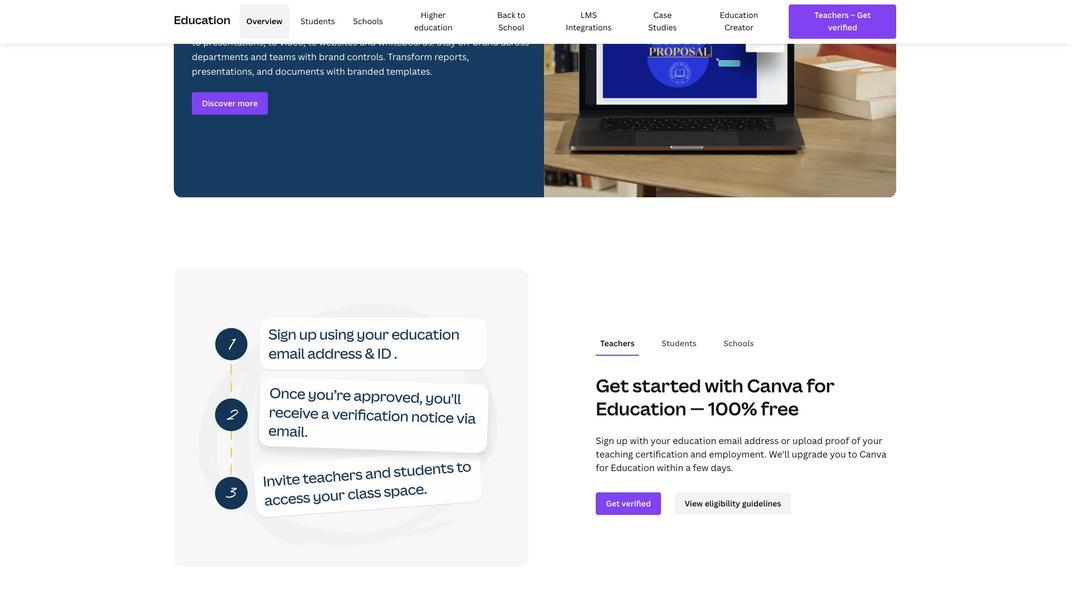 Task type: vqa. For each thing, say whether or not it's contained in the screenshot.
the T Chart
no



Task type: locate. For each thing, give the bounding box(es) containing it.
education creator link
[[698, 5, 780, 39]]

schools
[[353, 16, 383, 27], [724, 338, 754, 349]]

sign
[[596, 435, 615, 447]]

education down the teaching
[[611, 462, 655, 474]]

1 vertical spatial education
[[673, 435, 717, 447]]

higher education link
[[394, 5, 473, 39]]

education element
[[174, 0, 897, 43]]

campus
[[248, 22, 282, 34]]

1 vertical spatial students
[[662, 338, 697, 349]]

to down of
[[849, 448, 858, 461]]

1 horizontal spatial schools
[[724, 338, 754, 349]]

and up 'few'
[[691, 448, 707, 461]]

for right free
[[807, 373, 835, 398]]

overview
[[246, 16, 283, 27]]

to
[[518, 10, 526, 20], [192, 36, 201, 49], [268, 36, 277, 49], [308, 36, 317, 49], [849, 448, 858, 461]]

canva
[[747, 373, 803, 398], [860, 448, 887, 461]]

1 horizontal spatial students
[[662, 338, 697, 349]]

everyone on campus can create and communicate in any format, from docs, to presentations, to video, to websites and whiteboards. stay on-brand across departments and teams with brand controls. transform reports, presentations, and documents with branded templates.
[[192, 22, 529, 77]]

1 vertical spatial canva
[[860, 448, 887, 461]]

0 horizontal spatial brand
[[319, 51, 345, 63]]

email
[[719, 435, 743, 447]]

education inside "link"
[[414, 22, 453, 33]]

menu bar containing higher education
[[235, 5, 780, 39]]

departments
[[192, 51, 249, 63]]

for down the teaching
[[596, 462, 609, 474]]

education left on
[[174, 12, 231, 28]]

with right up
[[630, 435, 649, 447]]

education up up
[[596, 397, 687, 421]]

your right of
[[863, 435, 883, 447]]

schools inside 'menu bar'
[[353, 16, 383, 27]]

your up certification at right bottom
[[651, 435, 671, 447]]

to right back
[[518, 10, 526, 20]]

studies
[[649, 22, 677, 33]]

1 vertical spatial for
[[596, 462, 609, 474]]

1 horizontal spatial canva
[[860, 448, 887, 461]]

0 vertical spatial for
[[807, 373, 835, 398]]

0 horizontal spatial education
[[414, 22, 453, 33]]

get
[[596, 373, 629, 398]]

and left teams
[[251, 51, 267, 63]]

canva down schools 'button'
[[747, 373, 803, 398]]

and
[[332, 22, 349, 34], [360, 36, 376, 49], [251, 51, 267, 63], [257, 65, 273, 77], [691, 448, 707, 461]]

days.
[[711, 462, 734, 474]]

within
[[657, 462, 684, 474]]

sign up with your education email address or upload proof of your teaching certification and employment. we'll upgrade you to canva for education within a few days. tab panel
[[596, 425, 897, 524]]

get started with canva for education — 100% free
[[596, 373, 835, 421]]

students up started
[[662, 338, 697, 349]]

0 vertical spatial canva
[[747, 373, 803, 398]]

to down campus
[[268, 36, 277, 49]]

video,
[[280, 36, 306, 49]]

0 horizontal spatial students
[[301, 16, 335, 27]]

back
[[498, 10, 516, 20]]

teaching
[[596, 448, 633, 461]]

brand down the "from"
[[473, 36, 499, 49]]

brand down websites
[[319, 51, 345, 63]]

on-
[[458, 36, 473, 49]]

education up 'few'
[[673, 435, 717, 447]]

back to school
[[498, 10, 526, 33]]

format,
[[440, 22, 473, 34]]

presentations, down on
[[203, 36, 266, 49]]

0 horizontal spatial schools
[[353, 16, 383, 27]]

can
[[284, 22, 300, 34]]

your
[[651, 435, 671, 447], [863, 435, 883, 447]]

with right — in the bottom of the page
[[705, 373, 744, 398]]

to down create
[[308, 36, 317, 49]]

verification workflow image
[[174, 269, 529, 568]]

education inside get started with canva for education — 100% free
[[596, 397, 687, 421]]

with
[[298, 51, 317, 63], [327, 65, 345, 77], [705, 373, 744, 398], [630, 435, 649, 447]]

education
[[414, 22, 453, 33], [673, 435, 717, 447]]

1 vertical spatial brand
[[319, 51, 345, 63]]

address
[[745, 435, 779, 447]]

or
[[781, 435, 791, 447]]

up
[[617, 435, 628, 447]]

education
[[720, 10, 759, 20], [174, 12, 231, 28], [596, 397, 687, 421], [611, 462, 655, 474]]

students
[[301, 16, 335, 27], [662, 338, 697, 349]]

and up controls.
[[360, 36, 376, 49]]

presentations,
[[203, 36, 266, 49], [192, 65, 255, 77]]

presentations, down departments
[[192, 65, 255, 77]]

lms integrations link
[[551, 5, 627, 39]]

case
[[654, 10, 672, 20]]

for inside get started with canva for education — 100% free
[[807, 373, 835, 398]]

0 vertical spatial brand
[[473, 36, 499, 49]]

education inside sign up with your education email address or upload proof of your teaching certification and employment. we'll upgrade you to canva for education within a few days.
[[673, 435, 717, 447]]

with up documents
[[298, 51, 317, 63]]

sign up with your education email address or upload proof of your teaching certification and employment. we'll upgrade you to canva for education within a few days.
[[596, 435, 887, 474]]

brand
[[473, 36, 499, 49], [319, 51, 345, 63]]

proof
[[825, 435, 850, 447]]

1 horizontal spatial for
[[807, 373, 835, 398]]

menu bar
[[235, 5, 780, 39]]

0 horizontal spatial for
[[596, 462, 609, 474]]

100%
[[708, 397, 758, 421]]

for inside sign up with your education email address or upload proof of your teaching certification and employment. we'll upgrade you to canva for education within a few days.
[[596, 462, 609, 474]]

1 horizontal spatial your
[[863, 435, 883, 447]]

0 vertical spatial education
[[414, 22, 453, 33]]

0 vertical spatial schools
[[353, 16, 383, 27]]

1 horizontal spatial brand
[[473, 36, 499, 49]]

students right 'can'
[[301, 16, 335, 27]]

teachers
[[601, 338, 635, 349]]

with down websites
[[327, 65, 345, 77]]

free
[[761, 397, 799, 421]]

for
[[807, 373, 835, 398], [596, 462, 609, 474]]

canva inside get started with canva for education — 100% free
[[747, 373, 803, 398]]

1 horizontal spatial education
[[673, 435, 717, 447]]

0 vertical spatial students
[[301, 16, 335, 27]]

school
[[499, 22, 525, 33]]

0 horizontal spatial canva
[[747, 373, 803, 398]]

create
[[302, 22, 330, 34]]

canva down of
[[860, 448, 887, 461]]

education down higher
[[414, 22, 453, 33]]

1 vertical spatial schools
[[724, 338, 754, 349]]

with inside get started with canva for education — 100% free
[[705, 373, 744, 398]]

on
[[235, 22, 246, 34]]

0 horizontal spatial your
[[651, 435, 671, 447]]



Task type: describe. For each thing, give the bounding box(es) containing it.
from
[[475, 22, 496, 34]]

certification
[[636, 448, 689, 461]]

creator
[[725, 22, 754, 33]]

0 vertical spatial presentations,
[[203, 36, 266, 49]]

branded
[[348, 65, 384, 77]]

education inside sign up with your education email address or upload proof of your teaching certification and employment. we'll upgrade you to canva for education within a few days.
[[611, 462, 655, 474]]

a
[[686, 462, 691, 474]]

higher education
[[414, 10, 453, 33]]

students inside education element
[[301, 16, 335, 27]]

across
[[501, 36, 529, 49]]

stay
[[437, 36, 456, 49]]

teachers button
[[596, 333, 639, 355]]

case studies link
[[632, 5, 694, 39]]

lms integrations
[[566, 10, 612, 33]]

documents
[[275, 65, 324, 77]]

2 your from the left
[[863, 435, 883, 447]]

and up websites
[[332, 22, 349, 34]]

reports,
[[435, 51, 469, 63]]

any
[[423, 22, 438, 34]]

websites
[[319, 36, 358, 49]]

lms
[[581, 10, 597, 20]]

communicate
[[351, 22, 410, 34]]

teachers – get verified image
[[800, 9, 887, 34]]

docs,
[[498, 22, 521, 34]]

with inside sign up with your education email address or upload proof of your teaching certification and employment. we'll upgrade you to canva for education within a few days.
[[630, 435, 649, 447]]

everyone
[[192, 22, 233, 34]]

schools inside 'button'
[[724, 338, 754, 349]]

started
[[633, 373, 702, 398]]

schools link
[[346, 5, 390, 39]]

upgrade
[[792, 448, 828, 461]]

1 vertical spatial presentations,
[[192, 65, 255, 77]]

whiteboards.
[[378, 36, 435, 49]]

integrations
[[566, 22, 612, 33]]

case studies
[[649, 10, 677, 33]]

transform
[[388, 51, 432, 63]]

you
[[830, 448, 846, 461]]

templates.
[[387, 65, 433, 77]]

menu bar inside education element
[[235, 5, 780, 39]]

students link
[[294, 5, 342, 39]]

and inside sign up with your education email address or upload proof of your teaching certification and employment. we'll upgrade you to canva for education within a few days.
[[691, 448, 707, 461]]

1 your from the left
[[651, 435, 671, 447]]

overview link
[[240, 5, 289, 39]]

in
[[412, 22, 420, 34]]

upload
[[793, 435, 823, 447]]

few
[[693, 462, 709, 474]]

to down everyone
[[192, 36, 201, 49]]

teams
[[269, 51, 296, 63]]

employment.
[[709, 448, 767, 461]]

to inside back to school
[[518, 10, 526, 20]]

controls.
[[347, 51, 386, 63]]

canva inside sign up with your education email address or upload proof of your teaching certification and employment. we'll upgrade you to canva for education within a few days.
[[860, 448, 887, 461]]

of
[[852, 435, 861, 447]]

higher
[[421, 10, 446, 20]]

students button
[[658, 333, 701, 355]]

back to school link
[[477, 5, 546, 39]]

students inside button
[[662, 338, 697, 349]]

and down teams
[[257, 65, 273, 77]]

education up creator
[[720, 10, 759, 20]]

to inside sign up with your education email address or upload proof of your teaching certification and employment. we'll upgrade you to canva for education within a few days.
[[849, 448, 858, 461]]

we'll
[[769, 448, 790, 461]]

schools button
[[719, 333, 759, 355]]

education creator
[[720, 10, 759, 33]]

—
[[690, 397, 705, 421]]



